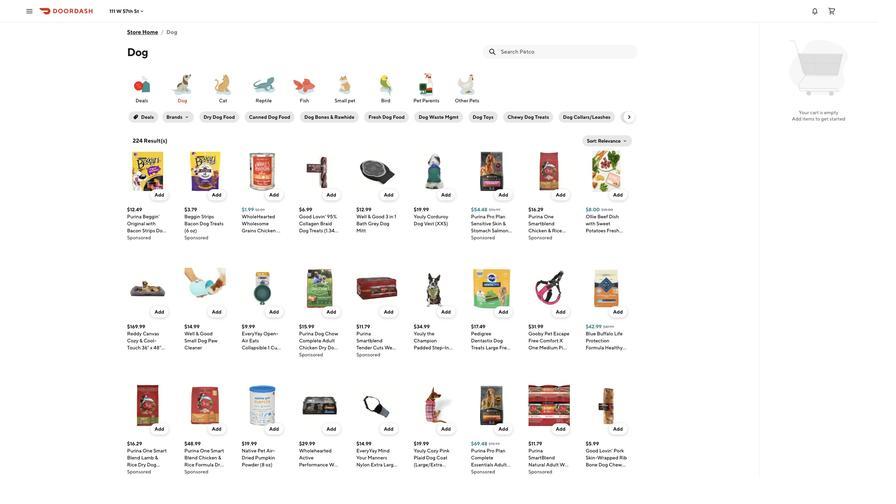 Task type: locate. For each thing, give the bounding box(es) containing it.
0 horizontal spatial formula
[[195, 462, 214, 468]]

0 horizontal spatial grey
[[154, 352, 165, 358]]

0 horizontal spatial medium
[[414, 352, 433, 358]]

step-
[[432, 345, 445, 351]]

your cart is empty add items to get started
[[792, 110, 846, 122]]

1 horizontal spatial $14.99
[[357, 441, 372, 447]]

waste
[[430, 114, 444, 120]]

notification bell image
[[811, 7, 820, 15]]

1 horizontal spatial blend
[[185, 455, 198, 461]]

purina for $11.79 purina smartblend tender cuts wet dog food variety pack (13 oz x 6 ct)
[[357, 331, 371, 337]]

1 youly from the top
[[414, 214, 426, 220]]

(8 left frozen
[[561, 235, 565, 241]]

sponsored for $54.48 $56.99 purina pro plan sensitive skin & stomach salmon & rice formula dry dog food (16 lb)
[[471, 235, 495, 241]]

1 horizontal spatial $16.29
[[529, 207, 544, 213]]

oz) down collagen
[[299, 235, 306, 241]]

1 vertical spatial complete
[[471, 455, 494, 461]]

with inside $12.49 purina beggin' original with bacon strips dog treats (25 oz)
[[146, 221, 156, 227]]

oz right (13
[[376, 359, 381, 365]]

large down 36"
[[140, 352, 153, 358]]

everyyay up manners
[[357, 448, 377, 454]]

active
[[299, 455, 314, 461]]

0 horizontal spatial oz
[[323, 476, 328, 478]]

0 vertical spatial youly
[[414, 214, 426, 220]]

your up 'nylon' at the bottom left
[[357, 455, 367, 461]]

add for good lovin' pork skin-wrapped rib bone dog chew (1.5 oz)
[[614, 427, 623, 432]]

small up cleaner
[[185, 338, 197, 344]]

well & good 3 in 1 bath grey dog mitt image
[[357, 151, 398, 192]]

1 horizontal spatial strips
[[201, 214, 214, 220]]

grey right bath
[[368, 221, 379, 227]]

canvas
[[143, 331, 159, 337]]

pets
[[470, 98, 480, 103]]

0 horizontal spatial ct)
[[389, 359, 396, 365]]

one
[[544, 214, 554, 220], [529, 345, 539, 351], [143, 448, 153, 454], [200, 448, 210, 454]]

grey inside the $12.99 well & good 3 in 1 bath grey dog mitt
[[368, 221, 379, 227]]

1 vertical spatial your
[[357, 455, 367, 461]]

oz right the (12.5 on the left bottom
[[323, 476, 328, 478]]

dog inside $31.99 gooby pet escape free comfort x one medium pink dog harness
[[529, 352, 538, 358]]

pack inside $11.79 purina smartblend tender cuts wet dog food variety pack (13 oz x 6 ct)
[[357, 359, 368, 365]]

toys
[[484, 114, 494, 120]]

purina inside $48.99 purina one smart blend chicken & rice formula dry dog food (31.1 lb)
[[185, 448, 199, 454]]

(6
[[185, 228, 189, 234]]

medium down comfort
[[540, 345, 558, 351]]

add for beggin strips bacon dog treats (6 oz)
[[212, 192, 222, 198]]

add for everyyay mind your manners nylon extra large dog muzzle
[[384, 427, 394, 432]]

1 vertical spatial smartblend
[[357, 338, 383, 344]]

gooby
[[529, 331, 544, 337]]

0 vertical spatial (8
[[561, 235, 565, 241]]

medium inside $31.99 gooby pet escape free comfort x one medium pink dog harness
[[540, 345, 558, 351]]

dentastix
[[471, 338, 493, 344]]

36"
[[142, 345, 149, 351]]

pro down $72.99
[[487, 448, 495, 454]]

0 horizontal spatial $14.99
[[185, 324, 200, 330]]

purina one smart blend lamb & rice dry dog food (8 lb) image
[[127, 385, 169, 427]]

chicken inside $16.29 purina one smartblend chicken & rice dry dog food (8 lb)
[[529, 228, 547, 234]]

(8 down "pumpkin"
[[260, 462, 265, 468]]

0 vertical spatial pet
[[414, 98, 422, 103]]

1 vertical spatial (8
[[260, 462, 265, 468]]

smart inside "$16.29 purina one smart blend lamb & rice dry dog food (8 lb)"
[[153, 448, 167, 454]]

good inside $6.99 good lovin' 95% collagen braid dog treats (1.34 oz)
[[299, 214, 312, 220]]

1 vertical spatial pack
[[299, 476, 310, 478]]

add inside your cart is empty add items to get started
[[792, 116, 802, 122]]

0 horizontal spatial x
[[150, 345, 153, 351]]

1 left cup
[[268, 345, 270, 351]]

0 vertical spatial smartblend
[[529, 221, 555, 227]]

purina for $16.29 purina one smart blend lamb & rice dry dog food (8 lb)
[[127, 448, 142, 454]]

add for purina one smart blend lamb & rice dry dog food (8 lb)
[[155, 427, 164, 432]]

well up bath
[[357, 214, 367, 220]]

dog link
[[165, 72, 200, 105]]

0 horizontal spatial pack
[[299, 476, 310, 478]]

0 horizontal spatial pet
[[258, 448, 266, 454]]

everyyay up the eats
[[242, 331, 263, 337]]

blend for dry
[[127, 455, 140, 461]]

small left pet
[[335, 98, 347, 103]]

0 horizontal spatial pink
[[440, 448, 450, 454]]

purina
[[127, 214, 142, 220], [471, 214, 486, 220], [529, 214, 543, 220], [299, 331, 314, 337], [357, 331, 371, 337], [127, 448, 142, 454], [185, 448, 199, 454], [471, 448, 486, 454]]

pink inside $19.99 youly cozy pink plaid dog coat (large/extra large)
[[440, 448, 450, 454]]

smart inside $48.99 purina one smart blend chicken & rice formula dry dog food (31.1 lb)
[[211, 448, 224, 454]]

your up items
[[799, 110, 810, 115]]

beef down shredded at the right bottom of page
[[471, 476, 482, 478]]

0 horizontal spatial 1
[[268, 345, 270, 351]]

chicken inside $48.99 purina one smart blend chicken & rice formula dry dog food (31.1 lb)
[[199, 455, 217, 461]]

2 smart from the left
[[211, 448, 224, 454]]

$14.99
[[185, 324, 200, 330], [357, 441, 372, 447]]

0 vertical spatial grey
[[368, 221, 379, 227]]

canned dog food link
[[244, 110, 296, 124]]

1 vertical spatial plan
[[496, 448, 506, 454]]

good lovin' pork skin-wrapped rib bone dog chew (1.5 oz) image
[[586, 385, 627, 427]]

grey down 48"
[[154, 352, 165, 358]]

lb) right (15
[[617, 366, 623, 372]]

1 horizontal spatial smartblend
[[529, 221, 555, 227]]

2 pro from the top
[[487, 448, 495, 454]]

1 inside $9.99 everyyay open- air eats collapsible 1 cup dog bowl
[[268, 345, 270, 351]]

food inside $29.99 wholehearted active performance wet dog food variety pack (12.5 oz
[[310, 469, 321, 475]]

pet
[[414, 98, 422, 103], [545, 331, 553, 337], [258, 448, 266, 454]]

x
[[560, 338, 563, 344]]

1 horizontal spatial beef
[[598, 214, 608, 220]]

$34.99 youly the champion padded step-in medium olive dog harness (medium)
[[414, 324, 449, 372]]

add for purina smartblend tender cuts wet dog food variety pack (13 oz x 6 ct)
[[384, 309, 394, 315]]

complete down $15.99
[[299, 338, 322, 344]]

youly up plaid
[[414, 448, 426, 454]]

youly up "vest"
[[414, 214, 426, 220]]

0 horizontal spatial blend
[[127, 455, 140, 461]]

good down $5.99 in the right bottom of the page
[[586, 448, 599, 454]]

0 horizontal spatial everyyay
[[242, 331, 263, 337]]

cat link
[[206, 72, 241, 105]]

& inside "$16.29 purina one smart blend lamb & rice dry dog food (8 lb)"
[[155, 455, 158, 461]]

oz inside $11.79 purina smartblend tender cuts wet dog food variety pack (13 oz x 6 ct)
[[376, 359, 381, 365]]

$29.99 wholehearted active performance wet dog food variety pack (12.5 oz 
[[299, 441, 339, 478]]

1 horizontal spatial x
[[382, 359, 385, 365]]

blend left lamb on the left bottom
[[127, 455, 140, 461]]

smartblend
[[529, 221, 555, 227], [357, 338, 383, 344]]

good inside '$5.99 good lovin' pork skin-wrapped rib bone dog chew (1.5 oz)'
[[586, 448, 599, 454]]

x left 6
[[382, 359, 385, 365]]

paw
[[208, 338, 218, 344]]

2 vertical spatial fresh
[[500, 345, 512, 351]]

with inside $8.00 $10.00 ollie beef dish with sweet potatoes fresh frozen dog food (1 lb)
[[586, 221, 596, 227]]

oz) right (6
[[190, 228, 197, 234]]

$19.99 for cozy
[[414, 441, 429, 447]]

plan down $72.99
[[496, 448, 506, 454]]

0 horizontal spatial smart
[[153, 448, 167, 454]]

powder
[[242, 462, 259, 468]]

wrapped
[[598, 455, 619, 461]]

3 youly from the top
[[414, 448, 426, 454]]

1 vertical spatial youly
[[414, 331, 426, 337]]

dog collars/leashes link
[[558, 110, 617, 124]]

0 vertical spatial harness
[[539, 352, 557, 358]]

adult inside $15.99 purina dog chow complete adult chicken dry dog food (18.5 lb)
[[323, 338, 335, 344]]

good up paw
[[200, 331, 213, 337]]

$3.79
[[185, 207, 197, 213]]

reptile image
[[251, 72, 277, 97]]

extra down touch
[[127, 352, 139, 358]]

$16.29 for $16.29 purina one smart blend lamb & rice dry dog food (8 lb)
[[127, 441, 142, 447]]

(1.5
[[586, 469, 594, 475]]

1 horizontal spatial oz
[[376, 359, 381, 365]]

with down ollie
[[586, 221, 596, 227]]

youly inside $19.99 youly cozy pink plaid dog coat (large/extra large)
[[414, 448, 426, 454]]

1 vertical spatial beef
[[471, 476, 482, 478]]

(16
[[503, 242, 510, 248]]

1 horizontal spatial complete
[[471, 455, 494, 461]]

wet right performance
[[329, 462, 339, 468]]

rice inside $42.99 $47.99 blue buffalo life protection formula healthy weight chicken & brown rice dry dog food (15 lb)
[[602, 359, 612, 365]]

0 vertical spatial cozy
[[127, 338, 139, 344]]

$19.99 inside $19.99 youly cozy pink plaid dog coat (large/extra large)
[[414, 441, 429, 447]]

dog inside the $12.99 well & good 3 in 1 bath grey dog mitt
[[380, 221, 390, 227]]

0 horizontal spatial large
[[140, 352, 153, 358]]

x
[[150, 345, 153, 351], [382, 359, 385, 365]]

x right 36"
[[150, 345, 153, 351]]

smart for chicken
[[211, 448, 224, 454]]

purina inside $12.49 purina beggin' original with bacon strips dog treats (25 oz)
[[127, 214, 142, 220]]

0 horizontal spatial $16.29
[[127, 441, 142, 447]]

pack inside $29.99 wholehearted active performance wet dog food variety pack (12.5 oz
[[299, 476, 310, 478]]

frozen
[[586, 235, 602, 241]]

variety down performance
[[322, 469, 338, 475]]

harness down comfort
[[539, 352, 557, 358]]

deals down deals image
[[136, 98, 148, 103]]

lb) inside $54.48 $56.99 purina pro plan sensitive skin & stomach salmon & rice formula dry dog food (16 lb)
[[471, 249, 477, 255]]

1 vertical spatial x
[[382, 359, 385, 365]]

1 vertical spatial medium
[[414, 352, 433, 358]]

1 vertical spatial deals
[[141, 114, 154, 120]]

good lovin' 95% collagen braid dog treats (1.34 oz) image
[[299, 151, 341, 192]]

bacon down beggin
[[185, 221, 199, 227]]

plan
[[496, 214, 506, 220], [496, 448, 506, 454]]

1 vertical spatial $11.79
[[529, 441, 542, 447]]

bones
[[315, 114, 329, 120]]

$19.99 inside '$19.99 youly corduroy dog vest (xxs)'
[[414, 207, 429, 213]]

braid
[[320, 221, 332, 227]]

$19.99 up native
[[242, 441, 257, 447]]

dog waste mgmt link
[[413, 110, 465, 124]]

youly corduroy dog vest (xxs) image
[[414, 151, 455, 192]]

formula up weight
[[586, 345, 604, 351]]

bed
[[138, 359, 147, 365]]

add for youly the champion padded step-in medium olive dog harness (medium)
[[441, 309, 451, 315]]

2 vertical spatial pet
[[258, 448, 266, 454]]

youly
[[414, 214, 426, 220], [414, 331, 426, 337], [414, 448, 426, 454]]

$14.99 inside $14.99 everyyay mind your manners nylon extra large dog muzzle
[[357, 441, 372, 447]]

0 vertical spatial pro
[[487, 214, 495, 220]]

pack left (13
[[357, 359, 368, 365]]

well up cleaner
[[185, 331, 195, 337]]

dried
[[242, 455, 254, 461]]

0 horizontal spatial adult
[[323, 338, 335, 344]]

$8.00 $10.00 ollie beef dish with sweet potatoes fresh frozen dog food (1 lb)
[[586, 207, 625, 248]]

shredded
[[471, 469, 493, 475]]

lb) inside $8.00 $10.00 ollie beef dish with sweet potatoes fresh frozen dog food (1 lb)
[[591, 242, 597, 248]]

deals up 224 result(s)
[[141, 114, 154, 120]]

large
[[486, 345, 499, 351], [140, 352, 153, 358], [384, 462, 397, 468]]

purina smartblend tender cuts wet dog food variety pack (13 oz x 6 ct) image
[[357, 268, 398, 309]]

one for $16.29 purina one smart blend lamb & rice dry dog food (8 lb)
[[143, 448, 153, 454]]

large inside $17.49 pedigree dentastix dog treats large fresh mint (36 ct)
[[486, 345, 499, 351]]

1 horizontal spatial bacon
[[185, 221, 199, 227]]

bacon inside $12.49 purina beggin' original with bacon strips dog treats (25 oz)
[[127, 228, 141, 234]]

add for purina pro plan sensitive skin & stomach salmon & rice formula dry dog food (16 lb)
[[499, 192, 509, 198]]

0 vertical spatial well
[[357, 214, 367, 220]]

dog inside $11.79 purina smartblend tender cuts wet dog food variety pack (13 oz x 6 ct)
[[357, 352, 366, 358]]

$19.99 inside $19.99 native pet air- dried pumpkin powder (8 oz)
[[242, 441, 257, 447]]

1 horizontal spatial variety
[[380, 352, 395, 358]]

add for well & good small dog paw cleaner
[[212, 309, 222, 315]]

111
[[109, 8, 115, 14]]

food inside $15.99 purina dog chow complete adult chicken dry dog food (18.5 lb)
[[299, 352, 311, 358]]

$11.79
[[357, 324, 370, 330], [529, 441, 542, 447]]

2 youly from the top
[[414, 331, 426, 337]]

sponsored inside the $3.79 beggin strips bacon dog treats (6 oz) sponsored
[[185, 235, 209, 241]]

strips up '(25'
[[142, 228, 155, 234]]

lb) right (18.5
[[323, 352, 329, 358]]

$19.99 up plaid
[[414, 441, 429, 447]]

$72.99
[[489, 442, 500, 446]]

$17.49 pedigree dentastix dog treats large fresh mint (36 ct)
[[471, 324, 512, 358]]

bird image
[[373, 72, 399, 97]]

deals image
[[129, 72, 155, 97]]

rice inside $48.99 purina one smart blend chicken & rice formula dry dog food (31.1 lb)
[[185, 462, 194, 468]]

lb) right (16
[[529, 242, 535, 248]]

1 horizontal spatial ct)
[[491, 352, 497, 358]]

& inside button
[[330, 114, 334, 120]]

home
[[142, 29, 158, 35]]

0 vertical spatial wet
[[385, 345, 394, 351]]

everyyay mind your manners nylon extra large dog muzzle image
[[357, 385, 398, 427]]

$11.79 for $11.79 purina smartblend tender cuts wet dog food variety pack (13 oz x 6 ct)
[[357, 324, 370, 330]]

oz) right '(25'
[[150, 235, 157, 241]]

$8.00
[[586, 207, 600, 213]]

0 vertical spatial medium
[[540, 345, 558, 351]]

$16.29 inside "$16.29 purina one smart blend lamb & rice dry dog food (8 lb)"
[[127, 441, 142, 447]]

0 vertical spatial 1
[[395, 214, 397, 220]]

complete up essentials
[[471, 455, 494, 461]]

1 horizontal spatial well
[[357, 214, 367, 220]]

add for good lovin' 95% collagen braid dog treats (1.34 oz)
[[327, 192, 336, 198]]

sponsored
[[127, 235, 151, 241], [185, 235, 209, 241], [471, 235, 495, 241], [529, 235, 553, 241], [299, 352, 323, 358], [357, 352, 381, 358], [127, 469, 151, 475], [185, 469, 209, 475], [471, 469, 495, 475], [529, 469, 553, 475]]

(8 down lamb on the left bottom
[[140, 469, 144, 475]]

bacon down original
[[127, 228, 141, 234]]

fish image
[[292, 72, 317, 97]]

ct) right (36
[[491, 352, 497, 358]]

beef inside $8.00 $10.00 ollie beef dish with sweet potatoes fresh frozen dog food (1 lb)
[[598, 214, 608, 220]]

2 horizontal spatial large
[[486, 345, 499, 351]]

0 vertical spatial complete
[[299, 338, 322, 344]]

rawhide
[[335, 114, 355, 120]]

with down beggin'
[[146, 221, 156, 227]]

pro down $56.99
[[487, 214, 495, 220]]

native pet air-dried pumpkin powder (8 oz) image
[[242, 385, 283, 427]]

pink up coat
[[440, 448, 450, 454]]

0 vertical spatial oz
[[376, 359, 381, 365]]

1 plan from the top
[[496, 214, 506, 220]]

formula down salmon
[[486, 235, 505, 241]]

purina for $48.99 purina one smart blend chicken & rice formula dry dog food (31.1 lb)
[[185, 448, 199, 454]]

lb) right (1 on the bottom right of page
[[591, 242, 597, 248]]

2 plan from the top
[[496, 448, 506, 454]]

adult right essentials
[[494, 462, 507, 468]]

formula
[[486, 235, 505, 241], [586, 345, 604, 351], [195, 462, 214, 468]]

strips inside $12.49 purina beggin' original with bacon strips dog treats (25 oz)
[[142, 228, 155, 234]]

dog inside '$5.99 good lovin' pork skin-wrapped rib bone dog chew (1.5 oz)'
[[599, 462, 608, 468]]

0 vertical spatial pink
[[559, 345, 569, 351]]

add for youly corduroy dog vest (xxs)
[[441, 192, 451, 198]]

lb) down stomach
[[471, 249, 477, 255]]

1 horizontal spatial wet
[[385, 345, 394, 351]]

$14.99 up manners
[[357, 441, 372, 447]]

collars/leashes
[[574, 114, 611, 120]]

sort: relevance
[[587, 138, 621, 144]]

blend inside $69.48 $72.99 purina pro plan complete essentials adult shredded blend beef & rice
[[494, 469, 508, 475]]

0 vertical spatial variety
[[380, 352, 395, 358]]

chewy
[[508, 114, 524, 120]]

one inside $16.29 purina one smartblend chicken & rice dry dog food (8 lb)
[[544, 214, 554, 220]]

2 horizontal spatial (8
[[561, 235, 565, 241]]

sponsored for $15.99 purina dog chow complete adult chicken dry dog food (18.5 lb)
[[299, 352, 323, 358]]

purina one smartblend chicken & rice dry dog food (8 lb) image
[[529, 151, 570, 192]]

lovin' up wrapped
[[600, 448, 613, 454]]

youly down $34.99
[[414, 331, 426, 337]]

1 vertical spatial large
[[140, 352, 153, 358]]

$16.29 purina one smart blend lamb & rice dry dog food (8 lb)
[[127, 441, 167, 475]]

dog inside $6.99 good lovin' 95% collagen braid dog treats (1.34 oz)
[[299, 228, 309, 234]]

0 horizontal spatial your
[[357, 455, 367, 461]]

$16.29 inside $16.29 purina one smartblend chicken & rice dry dog food (8 lb)
[[529, 207, 544, 213]]

pink down x
[[559, 345, 569, 351]]

variety up 6
[[380, 352, 395, 358]]

lovin' for collagen
[[313, 214, 326, 220]]

0 horizontal spatial lovin'
[[313, 214, 326, 220]]

1 right in
[[395, 214, 397, 220]]

0 horizontal spatial well
[[185, 331, 195, 337]]

plan up skin
[[496, 214, 506, 220]]

ct) inside $11.79 purina smartblend tender cuts wet dog food variety pack (13 oz x 6 ct)
[[389, 359, 396, 365]]

harness down olive
[[424, 359, 442, 365]]

pro inside $69.48 $72.99 purina pro plan complete essentials adult shredded blend beef & rice
[[487, 448, 495, 454]]

0 vertical spatial formula
[[486, 235, 505, 241]]

1 vertical spatial cozy
[[427, 448, 439, 454]]

beef up sweet
[[598, 214, 608, 220]]

2 with from the left
[[586, 221, 596, 227]]

0 vertical spatial adult
[[323, 338, 335, 344]]

other pets link
[[450, 72, 485, 105]]

$19.99 for pet
[[242, 441, 257, 447]]

pet left the parents
[[414, 98, 422, 103]]

good down $6.99
[[299, 214, 312, 220]]

blend right shredded at the right bottom of page
[[494, 469, 508, 475]]

0 vertical spatial $14.99
[[185, 324, 200, 330]]

1 horizontal spatial everyyay
[[357, 448, 377, 454]]

dog inside '$19.99 youly corduroy dog vest (xxs)'
[[414, 221, 423, 227]]

cozy inside $169.99 reddy canvas cozy & cool- touch 36" x 48" extra large grey dog bed
[[127, 338, 139, 344]]

pedigree dentastix dog treats large fresh mint (36 ct) image
[[471, 268, 513, 309]]

$14.99 up cleaner
[[185, 324, 200, 330]]

1 horizontal spatial extra
[[371, 462, 383, 468]]

1 with from the left
[[146, 221, 156, 227]]

add for everyyay open- air eats collapsible 1 cup dog bowl
[[269, 309, 279, 315]]

1 pro from the top
[[487, 214, 495, 220]]

well for well & good small dog paw cleaner
[[185, 331, 195, 337]]

lb) down lamb on the left bottom
[[145, 469, 151, 475]]

0 horizontal spatial strips
[[142, 228, 155, 234]]

smart up lamb on the left bottom
[[153, 448, 167, 454]]

cozy up touch
[[127, 338, 139, 344]]

smart for lamb
[[153, 448, 167, 454]]

1 vertical spatial pro
[[487, 448, 495, 454]]

smart up "(31.1"
[[211, 448, 224, 454]]

pet up comfort
[[545, 331, 553, 337]]

1 vertical spatial variety
[[322, 469, 338, 475]]

add for purina one smart blend chicken & rice formula dry dog food (31.1 lb)
[[212, 427, 222, 432]]

$15.99
[[299, 324, 314, 330]]

cozy up coat
[[427, 448, 439, 454]]

beef inside $69.48 $72.99 purina pro plan complete essentials adult shredded blend beef & rice
[[471, 476, 482, 478]]

chewy dog treats
[[508, 114, 549, 120]]

0 vertical spatial small
[[335, 98, 347, 103]]

blend down $48.99 at the bottom left of page
[[185, 455, 198, 461]]

purina inside $11.79 purina smartblend tender cuts wet dog food variety pack (13 oz x 6 ct)
[[357, 331, 371, 337]]

wholehearted
[[299, 448, 332, 454]]

lovin' up braid on the left top
[[313, 214, 326, 220]]

0 horizontal spatial smartblend
[[357, 338, 383, 344]]

0 horizontal spatial harness
[[424, 359, 442, 365]]

extra down manners
[[371, 462, 383, 468]]

dog inside $16.29 purina one smartblend chicken & rice dry dog food (8 lb)
[[538, 235, 547, 241]]

1 vertical spatial bacon
[[127, 228, 141, 234]]

large up (36
[[486, 345, 499, 351]]

good inside $14.99 well & good small dog paw cleaner
[[200, 331, 213, 337]]

oz) down "pumpkin"
[[266, 462, 273, 468]]

$16.29 purina one smartblend chicken & rice dry dog food (8 lb)
[[529, 207, 565, 248]]

pack left the (12.5 on the left bottom
[[299, 476, 310, 478]]

0 horizontal spatial variety
[[322, 469, 338, 475]]

blue buffalo life protection formula healthy weight chicken & brown rice dry dog food (15 lb) image
[[586, 268, 627, 309]]

pork
[[614, 448, 624, 454]]

formula up "(31.1"
[[195, 462, 214, 468]]

dog inside $54.48 $56.99 purina pro plan sensitive skin & stomach salmon & rice formula dry dog food (16 lb)
[[480, 242, 490, 248]]

$54.48 $56.99 purina pro plan sensitive skin & stomach salmon & rice formula dry dog food (16 lb)
[[471, 207, 510, 255]]

everyyay for manners
[[357, 448, 377, 454]]

$14.99 for well
[[185, 324, 200, 330]]

&
[[330, 114, 334, 120], [368, 214, 371, 220], [503, 221, 506, 227], [548, 228, 551, 234], [471, 235, 474, 241], [196, 331, 199, 337], [140, 338, 143, 344], [623, 352, 627, 358], [155, 455, 158, 461], [218, 455, 221, 461], [483, 476, 486, 478]]

0 vertical spatial ct)
[[491, 352, 497, 358]]

sponsored for $48.99 purina one smart blend chicken & rice formula dry dog food (31.1 lb)
[[185, 469, 209, 475]]

with
[[146, 221, 156, 227], [586, 221, 596, 227]]

$12.99
[[357, 207, 372, 213]]

2 horizontal spatial blend
[[494, 469, 508, 475]]

dog grooming button
[[621, 112, 663, 123]]

collagen
[[299, 221, 319, 227]]

$69.48 $72.99 purina pro plan complete essentials adult shredded blend beef & rice
[[471, 441, 509, 478]]

$3.79 beggin strips bacon dog treats (6 oz) sponsored
[[185, 207, 224, 241]]

medium down padded at the left bottom of the page
[[414, 352, 433, 358]]

57th
[[123, 8, 133, 14]]

strips right beggin
[[201, 214, 214, 220]]

1 horizontal spatial lovin'
[[600, 448, 613, 454]]

(8 inside $16.29 purina one smartblend chicken & rice dry dog food (8 lb)
[[561, 235, 565, 241]]

1 vertical spatial wet
[[329, 462, 339, 468]]

lovin' for skin-
[[600, 448, 613, 454]]

dog inside $17.49 pedigree dentastix dog treats large fresh mint (36 ct)
[[494, 338, 503, 344]]

padded
[[414, 345, 432, 351]]

potatoes
[[586, 228, 606, 234]]

food inside $42.99 $47.99 blue buffalo life protection formula healthy weight chicken & brown rice dry dog food (15 lb)
[[596, 366, 608, 372]]

& inside $14.99 well & good small dog paw cleaner
[[196, 331, 199, 337]]

0 vertical spatial pack
[[357, 359, 368, 365]]

variety inside $29.99 wholehearted active performance wet dog food variety pack (12.5 oz
[[322, 469, 338, 475]]

wet right the cuts
[[385, 345, 394, 351]]

$48.99
[[185, 441, 201, 447]]

blend inside $48.99 purina one smart blend chicken & rice formula dry dog food (31.1 lb)
[[185, 455, 198, 461]]

$14.99 everyyay mind your manners nylon extra large dog muzzle
[[357, 441, 397, 475]]

open menu image
[[25, 7, 34, 15]]

one inside $48.99 purina one smart blend chicken & rice formula dry dog food (31.1 lb)
[[200, 448, 210, 454]]

0 vertical spatial deals
[[136, 98, 148, 103]]

1 horizontal spatial your
[[799, 110, 810, 115]]

large down manners
[[384, 462, 397, 468]]

$11.79 for $11.79
[[529, 441, 542, 447]]

pet up "pumpkin"
[[258, 448, 266, 454]]

oz) right (1.5 at the right
[[595, 469, 602, 475]]

lb)
[[529, 242, 535, 248], [591, 242, 597, 248], [471, 249, 477, 255], [323, 352, 329, 358], [617, 366, 623, 372], [145, 469, 151, 475], [218, 469, 224, 475]]

0 vertical spatial everyyay
[[242, 331, 263, 337]]

$2.09
[[255, 208, 265, 212]]

2 horizontal spatial formula
[[586, 345, 604, 351]]

pro
[[487, 214, 495, 220], [487, 448, 495, 454]]

1 horizontal spatial pack
[[357, 359, 368, 365]]

0 vertical spatial fresh
[[369, 114, 382, 120]]

purina beggin' original with bacon strips dog treats (25 oz) image
[[127, 151, 169, 192]]

youly inside $34.99 youly the champion padded step-in medium olive dog harness (medium)
[[414, 331, 426, 337]]

$11.79 inside $11.79 purina smartblend tender cuts wet dog food variety pack (13 oz x 6 ct)
[[357, 324, 370, 330]]

0 horizontal spatial bacon
[[127, 228, 141, 234]]

lb) right "(31.1"
[[218, 469, 224, 475]]

0 vertical spatial beef
[[598, 214, 608, 220]]

$19.99 up "vest"
[[414, 207, 429, 213]]

$47.99
[[604, 325, 614, 329]]

add for native pet air- dried pumpkin powder (8 oz)
[[269, 427, 279, 432]]

everyyay inside $9.99 everyyay open- air eats collapsible 1 cup dog bowl
[[242, 331, 263, 337]]

store home / dog
[[127, 29, 177, 35]]

ct) right 6
[[389, 359, 396, 365]]

treats inside $12.49 purina beggin' original with bacon strips dog treats (25 oz)
[[127, 235, 141, 241]]

1 horizontal spatial large
[[384, 462, 397, 468]]

next image
[[627, 114, 632, 120]]

0 horizontal spatial fresh
[[369, 114, 382, 120]]

treats inside the $3.79 beggin strips bacon dog treats (6 oz) sponsored
[[210, 221, 224, 227]]

cart
[[811, 110, 819, 115]]

$69.48
[[471, 441, 488, 447]]

sponsored for $12.49 purina beggin' original with bacon strips dog treats (25 oz)
[[127, 235, 151, 241]]

0 vertical spatial bacon
[[185, 221, 199, 227]]

dog inside $169.99 reddy canvas cozy & cool- touch 36" x 48" extra large grey dog bed
[[127, 359, 137, 365]]

native
[[242, 448, 257, 454]]

grey inside $169.99 reddy canvas cozy & cool- touch 36" x 48" extra large grey dog bed
[[154, 352, 165, 358]]

1 smart from the left
[[153, 448, 167, 454]]

good left 3
[[372, 214, 385, 220]]

well inside $14.99 well & good small dog paw cleaner
[[185, 331, 195, 337]]

adult down chow
[[323, 338, 335, 344]]

1 horizontal spatial with
[[586, 221, 596, 227]]

1 horizontal spatial fresh
[[500, 345, 512, 351]]

your inside $14.99 everyyay mind your manners nylon extra large dog muzzle
[[357, 455, 367, 461]]

empty retail cart image
[[786, 35, 852, 101]]



Task type: describe. For each thing, give the bounding box(es) containing it.
48"
[[154, 345, 161, 351]]

pet parents link
[[409, 72, 444, 105]]

dog grooming
[[625, 114, 659, 120]]

224
[[133, 137, 143, 144]]

mgmt
[[445, 114, 459, 120]]

wholehearted active performance wet dog food variety pack (12.5 oz x 12 ct) image
[[299, 385, 341, 427]]

food inside "button"
[[279, 114, 291, 120]]

blend for formula
[[185, 455, 198, 461]]

lb) inside "$16.29 purina one smart blend lamb & rice dry dog food (8 lb)"
[[145, 469, 151, 475]]

treats inside $6.99 good lovin' 95% collagen braid dog treats (1.34 oz)
[[310, 228, 323, 234]]

lb) inside $16.29 purina one smartblend chicken & rice dry dog food (8 lb)
[[529, 242, 535, 248]]

add for blue buffalo life protection formula healthy weight chicken & brown rice dry dog food (15 lb)
[[614, 309, 623, 315]]

pro for sensitive
[[487, 214, 495, 220]]

dog inside $14.99 everyyay mind your manners nylon extra large dog muzzle
[[357, 469, 366, 475]]

cleaner
[[185, 345, 202, 351]]

add for pedigree dentastix dog treats large fresh mint (36 ct)
[[499, 309, 509, 315]]

1 horizontal spatial small
[[335, 98, 347, 103]]

fish
[[300, 98, 309, 103]]

strips inside the $3.79 beggin strips bacon dog treats (6 oz) sponsored
[[201, 214, 214, 220]]

$16.29 for $16.29 purina one smartblend chicken & rice dry dog food (8 lb)
[[529, 207, 544, 213]]

$1.99
[[242, 207, 254, 213]]

relevance
[[598, 138, 621, 144]]

fresh dog food button
[[364, 112, 409, 123]]

skin
[[493, 221, 502, 227]]

purina for $12.49 purina beggin' original with bacon strips dog treats (25 oz)
[[127, 214, 142, 220]]

stomach
[[471, 228, 491, 234]]

food inside $11.79 purina smartblend tender cuts wet dog food variety pack (13 oz x 6 ct)
[[367, 352, 379, 358]]

oz) inside the $3.79 beggin strips bacon dog treats (6 oz) sponsored
[[190, 228, 197, 234]]

plan for purina pro plan complete essentials adult shredded blend beef & rice
[[496, 448, 506, 454]]

pedigree
[[471, 331, 492, 337]]

sensitive
[[471, 221, 492, 227]]

treats inside 'button'
[[535, 114, 549, 120]]

dog inside "button"
[[268, 114, 278, 120]]

purina pro plan complete essentials adult shredded blend beef & rice dry dog food (35 lb) image
[[471, 385, 513, 427]]

111 w 57th st button
[[109, 8, 145, 14]]

extra inside $169.99 reddy canvas cozy & cool- touch 36" x 48" extra large grey dog bed
[[127, 352, 139, 358]]

oz) inside $12.49 purina beggin' original with bacon strips dog treats (25 oz)
[[150, 235, 157, 241]]

plan for purina pro plan sensitive skin & stomach salmon & rice formula dry dog food (16 lb)
[[496, 214, 506, 220]]

complete inside $15.99 purina dog chow complete adult chicken dry dog food (18.5 lb)
[[299, 338, 322, 344]]

oz) inside $19.99 native pet air- dried pumpkin powder (8 oz)
[[266, 462, 273, 468]]

$12.49 purina beggin' original with bacon strips dog treats (25 oz)
[[127, 207, 166, 241]]

well & good small dog paw cleaner image
[[185, 268, 226, 309]]

dog inside $19.99 youly cozy pink plaid dog coat (large/extra large)
[[426, 455, 436, 461]]

& inside $48.99 purina one smart blend chicken & rice formula dry dog food (31.1 lb)
[[218, 455, 221, 461]]

pink inside $31.99 gooby pet escape free comfort x one medium pink dog harness
[[559, 345, 569, 351]]

sweet
[[597, 221, 611, 227]]

one for $16.29 purina one smartblend chicken & rice dry dog food (8 lb)
[[544, 214, 554, 220]]

cat image
[[211, 72, 236, 97]]

dog image
[[170, 72, 195, 97]]

get
[[822, 116, 829, 122]]

wet inside $29.99 wholehearted active performance wet dog food variety pack (12.5 oz
[[329, 462, 339, 468]]

medium inside $34.99 youly the champion padded step-in medium olive dog harness (medium)
[[414, 352, 433, 358]]

add for purina one smartblend chicken & rice dry dog food (8 lb)
[[556, 192, 566, 198]]

plaid
[[414, 455, 425, 461]]

food inside "$16.29 purina one smart blend lamb & rice dry dog food (8 lb)"
[[127, 469, 139, 475]]

smartblend inside $11.79 purina smartblend tender cuts wet dog food variety pack (13 oz x 6 ct)
[[357, 338, 383, 344]]

beggin
[[185, 214, 200, 220]]

(31.1
[[207, 469, 217, 475]]

well for well & good 3 in 1 bath grey dog mitt
[[357, 214, 367, 220]]

champion
[[414, 338, 437, 344]]

treats inside $17.49 pedigree dentastix dog treats large fresh mint (36 ct)
[[471, 345, 485, 351]]

rice inside "$16.29 purina one smart blend lamb & rice dry dog food (8 lb)"
[[127, 462, 137, 468]]

lamb
[[141, 455, 154, 461]]

food inside $54.48 $56.99 purina pro plan sensitive skin & stomach salmon & rice formula dry dog food (16 lb)
[[491, 242, 502, 248]]

pro for complete
[[487, 448, 495, 454]]

sponsored for $16.29 purina one smart blend lamb & rice dry dog food (8 lb)
[[127, 469, 151, 475]]

purina dog chow complete adult chicken dry dog food (18.5 lb) image
[[299, 268, 341, 309]]

your inside your cart is empty add items to get started
[[799, 110, 810, 115]]

harness inside $31.99 gooby pet escape free comfort x one medium pink dog harness
[[539, 352, 557, 358]]

mind
[[378, 448, 390, 454]]

chicken inside $15.99 purina dog chow complete adult chicken dry dog food (18.5 lb)
[[299, 345, 318, 351]]

youly for youly corduroy dog vest (xxs)
[[414, 214, 426, 220]]

healthy
[[605, 345, 623, 351]]

$12.49
[[127, 207, 142, 213]]

manners
[[368, 455, 387, 461]]

extra inside $14.99 everyyay mind your manners nylon extra large dog muzzle
[[371, 462, 383, 468]]

& inside $169.99 reddy canvas cozy & cool- touch 36" x 48" extra large grey dog bed
[[140, 338, 143, 344]]

$10.00
[[602, 208, 613, 212]]

rib
[[620, 455, 627, 461]]

$19.99 for corduroy
[[414, 207, 429, 213]]

mitt
[[357, 228, 366, 234]]

rice inside $54.48 $56.99 purina pro plan sensitive skin & stomach salmon & rice formula dry dog food (16 lb)
[[475, 235, 485, 241]]

small pet image
[[333, 72, 358, 97]]

fish link
[[287, 72, 322, 105]]

dog bones & rawhide link
[[299, 110, 360, 124]]

fresh inside button
[[369, 114, 382, 120]]

in
[[390, 214, 394, 220]]

add for reddy canvas cozy & cool- touch 36" x 48" extra large grey dog bed
[[155, 309, 164, 315]]

food inside $8.00 $10.00 ollie beef dish with sweet potatoes fresh frozen dog food (1 lb)
[[613, 235, 625, 241]]

add for wholehearted active performance wet dog food variety pack (12.5 oz 
[[327, 427, 336, 432]]

purina pro plan sensitive skin & stomach salmon & rice formula dry dog food (16 lb) image
[[471, 151, 513, 192]]

formula inside $42.99 $47.99 blue buffalo life protection formula healthy weight chicken & brown rice dry dog food (15 lb)
[[586, 345, 604, 351]]

x inside $169.99 reddy canvas cozy & cool- touch 36" x 48" extra large grey dog bed
[[150, 345, 153, 351]]

good inside the $12.99 well & good 3 in 1 bath grey dog mitt
[[372, 214, 385, 220]]

dog inside $9.99 everyyay open- air eats collapsible 1 cup dog bowl
[[242, 352, 251, 358]]

blue
[[586, 331, 596, 337]]

wet inside $11.79 purina smartblend tender cuts wet dog food variety pack (13 oz x 6 ct)
[[385, 345, 394, 351]]

$19.99 youly corduroy dog vest (xxs)
[[414, 207, 449, 227]]

$14.99 for everyyay
[[357, 441, 372, 447]]

$17.49
[[471, 324, 486, 330]]

1 for in
[[395, 214, 397, 220]]

add for ollie beef dish with sweet potatoes fresh frozen dog food (1 lb)
[[614, 192, 623, 198]]

purina smartblend natural adult wet dog food classic ground entree variety pack (13 oz x 6 ct) image
[[529, 385, 570, 427]]

skin-
[[586, 455, 598, 461]]

canned
[[249, 114, 267, 120]]

everyyay for eats
[[242, 331, 263, 337]]

224 result(s)
[[133, 137, 167, 144]]

cup
[[271, 345, 280, 351]]

(18.5
[[312, 352, 323, 358]]

purina for $16.29 purina one smartblend chicken & rice dry dog food (8 lb)
[[529, 214, 543, 220]]

youly the champion padded step-in medium olive dog harness (medium) image
[[414, 268, 455, 309]]

dog inside the $3.79 beggin strips bacon dog treats (6 oz) sponsored
[[200, 221, 209, 227]]

add for purina dog chow complete adult chicken dry dog food (18.5 lb)
[[327, 309, 336, 315]]

bird
[[381, 98, 391, 103]]

(8 inside $19.99 native pet air- dried pumpkin powder (8 oz)
[[260, 462, 265, 468]]

x inside $11.79 purina smartblend tender cuts wet dog food variety pack (13 oz x 6 ct)
[[382, 359, 385, 365]]

(25
[[142, 235, 149, 241]]

life
[[615, 331, 623, 337]]

1 for collapsible
[[268, 345, 270, 351]]

dry inside $48.99 purina one smart blend chicken & rice formula dry dog food (31.1 lb)
[[215, 462, 223, 468]]

pet
[[348, 98, 356, 103]]

youly for youly the champion padded step-in medium olive dog harness (medium)
[[414, 331, 426, 337]]

pet inside pet parents link
[[414, 98, 422, 103]]

dry inside button
[[204, 114, 212, 120]]

Search Petco search field
[[501, 48, 632, 56]]

complete inside $69.48 $72.99 purina pro plan complete essentials adult shredded blend beef & rice
[[471, 455, 494, 461]]

fresh inside $8.00 $10.00 ollie beef dish with sweet potatoes fresh frozen dog food (1 lb)
[[607, 228, 620, 234]]

purina one smart blend chicken & rice formula dry dog food (31.1 lb) image
[[185, 385, 226, 427]]

& inside $42.99 $47.99 blue buffalo life protection formula healthy weight chicken & brown rice dry dog food (15 lb)
[[623, 352, 627, 358]]

brands button
[[162, 112, 194, 123]]

dry inside $15.99 purina dog chow complete adult chicken dry dog food (18.5 lb)
[[319, 345, 327, 351]]

oz) inside '$5.99 good lovin' pork skin-wrapped rib bone dog chew (1.5 oz)'
[[595, 469, 602, 475]]

performance
[[299, 462, 328, 468]]

bird link
[[368, 72, 404, 105]]

add for gooby pet escape free comfort x one medium pink dog harness
[[556, 309, 566, 315]]

chicken inside $42.99 $47.99 blue buffalo life protection formula healthy weight chicken & brown rice dry dog food (15 lb)
[[604, 352, 622, 358]]

purina for $15.99 purina dog chow complete adult chicken dry dog food (18.5 lb)
[[299, 331, 314, 337]]

small inside $14.99 well & good small dog paw cleaner
[[185, 338, 197, 344]]

items
[[803, 116, 815, 122]]

add for well & good 3 in 1 bath grey dog mitt
[[384, 192, 394, 198]]

lb) inside $48.99 purina one smart blend chicken & rice formula dry dog food (31.1 lb)
[[218, 469, 224, 475]]

pet parents image
[[414, 72, 439, 97]]

beggin strips bacon dog treats (6 oz) image
[[185, 151, 226, 192]]

reddy canvas cozy & cool-touch 36" x 48" extra large grey dog bed image
[[127, 268, 169, 309]]

dog waste mgmt button
[[415, 112, 463, 123]]

gooby pet escape free comfort x one medium pink dog harness image
[[529, 268, 570, 309]]

fresh inside $17.49 pedigree dentastix dog treats large fresh mint (36 ct)
[[500, 345, 512, 351]]

(8 inside "$16.29 purina one smart blend lamb & rice dry dog food (8 lb)"
[[140, 469, 144, 475]]

& inside the $12.99 well & good 3 in 1 bath grey dog mitt
[[368, 214, 371, 220]]

dry inside "$16.29 purina one smart blend lamb & rice dry dog food (8 lb)"
[[138, 462, 146, 468]]

oz) inside $6.99 good lovin' 95% collagen braid dog treats (1.34 oz)
[[299, 235, 306, 241]]

lb) inside $15.99 purina dog chow complete adult chicken dry dog food (18.5 lb)
[[323, 352, 329, 358]]

pet for $19.99 native pet air- dried pumpkin powder (8 oz)
[[258, 448, 266, 454]]

w
[[116, 8, 122, 14]]

ollie beef dish with sweet potatoes fresh frozen dog food (1 lb) image
[[586, 151, 627, 192]]

parents
[[423, 98, 440, 103]]

$12.99 well & good 3 in 1 bath grey dog mitt
[[357, 207, 397, 234]]

formula inside $48.99 purina one smart blend chicken & rice formula dry dog food (31.1 lb)
[[195, 462, 214, 468]]

dry inside $16.29 purina one smartblend chicken & rice dry dog food (8 lb)
[[529, 235, 537, 241]]

eats
[[249, 338, 259, 344]]

reddy
[[127, 331, 142, 337]]

dog toys
[[473, 114, 494, 120]]

& inside $69.48 $72.99 purina pro plan complete essentials adult shredded blend beef & rice
[[483, 476, 486, 478]]

0 items, open order cart image
[[828, 7, 837, 15]]

add for youly cozy pink plaid dog coat (large/extra large)
[[441, 427, 451, 432]]

3
[[386, 214, 389, 220]]

dog inside "$16.29 purina one smart blend lamb & rice dry dog food (8 lb)"
[[147, 462, 156, 468]]

sponsored for $69.48 $72.99 purina pro plan complete essentials adult shredded blend beef & rice
[[471, 469, 495, 475]]

ct) inside $17.49 pedigree dentastix dog treats large fresh mint (36 ct)
[[491, 352, 497, 358]]

smartblend inside $16.29 purina one smartblend chicken & rice dry dog food (8 lb)
[[529, 221, 555, 227]]

youly for youly cozy pink plaid dog coat (large/extra large)
[[414, 448, 426, 454]]

$9.99 everyyay open- air eats collapsible 1 cup dog bowl
[[242, 324, 280, 358]]

harness inside $34.99 youly the champion padded step-in medium olive dog harness (medium)
[[424, 359, 442, 365]]

& inside $16.29 purina one smartblend chicken & rice dry dog food (8 lb)
[[548, 228, 551, 234]]

$14.99 well & good small dog paw cleaner
[[185, 324, 218, 351]]

in
[[445, 345, 449, 351]]

(12.5
[[311, 476, 322, 478]]

is
[[820, 110, 824, 115]]

dog inside $8.00 $10.00 ollie beef dish with sweet potatoes fresh frozen dog food (1 lb)
[[603, 235, 612, 241]]

one for $48.99 purina one smart blend chicken & rice formula dry dog food (31.1 lb)
[[200, 448, 210, 454]]

sponsored for $11.79 purina smartblend tender cuts wet dog food variety pack (13 oz x 6 ct)
[[357, 352, 381, 358]]

$29.99
[[299, 441, 315, 447]]

air
[[242, 338, 248, 344]]

other
[[455, 98, 469, 103]]

canned dog food button
[[245, 112, 295, 123]]

other pets image
[[455, 72, 480, 97]]

dog inside $12.49 purina beggin' original with bacon strips dog treats (25 oz)
[[156, 228, 166, 234]]

wholehearted wholesome grains chicken & vegetables recipe stew plus adult wet all breeds dog food (12.5 oz) image
[[242, 151, 283, 192]]

dog toys link
[[467, 110, 499, 124]]

dry dog food link
[[198, 110, 241, 124]]

pet for $31.99 gooby pet escape free comfort x one medium pink dog harness
[[545, 331, 553, 337]]

dog inside $42.99 $47.99 blue buffalo life protection formula healthy weight chicken & brown rice dry dog food (15 lb)
[[586, 366, 596, 372]]

store home link
[[127, 25, 158, 39]]

sponsored for $16.29 purina one smartblend chicken & rice dry dog food (8 lb)
[[529, 235, 553, 241]]

lb) inside $42.99 $47.99 blue buffalo life protection formula healthy weight chicken & brown rice dry dog food (15 lb)
[[617, 366, 623, 372]]

original
[[127, 221, 145, 227]]

$9.99
[[242, 324, 255, 330]]

everyyay open-air eats collapsible 1 cup dog bowl image
[[242, 268, 283, 309]]

cozy inside $19.99 youly cozy pink plaid dog coat (large/extra large)
[[427, 448, 439, 454]]

dog toys button
[[469, 112, 498, 123]]

$169.99
[[127, 324, 145, 330]]

add for purina beggin' original with bacon strips dog treats (25 oz)
[[155, 192, 164, 198]]

formula inside $54.48 $56.99 purina pro plan sensitive skin & stomach salmon & rice formula dry dog food (16 lb)
[[486, 235, 505, 241]]

youly cozy pink plaid dog coat (large/extra large) image
[[414, 385, 455, 427]]

dog inside 'button'
[[525, 114, 534, 120]]

add for purina pro plan complete essentials adult shredded blend beef & rice
[[499, 427, 509, 432]]

dog inside $48.99 purina one smart blend chicken & rice formula dry dog food (31.1 lb)
[[185, 469, 194, 475]]

dog collars/leashes
[[563, 114, 611, 120]]

mint
[[471, 352, 482, 358]]

dog inside $34.99 youly the champion padded step-in medium olive dog harness (medium)
[[414, 359, 423, 365]]

large inside $14.99 everyyay mind your manners nylon extra large dog muzzle
[[384, 462, 397, 468]]

chewy dog treats button
[[504, 112, 554, 123]]



Task type: vqa. For each thing, say whether or not it's contained in the screenshot.
the saved
no



